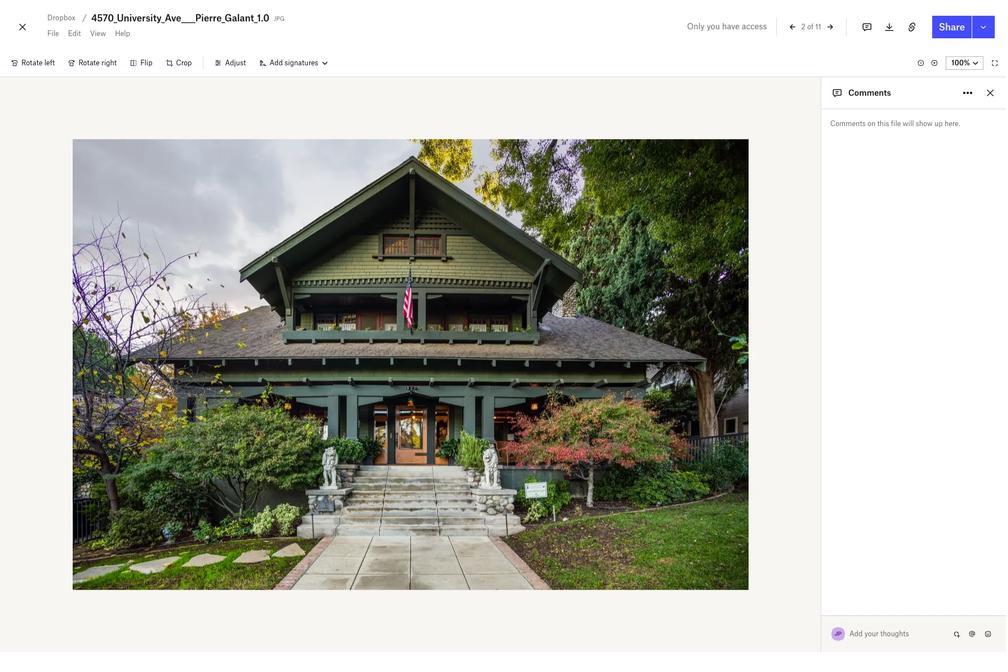 Task type: locate. For each thing, give the bounding box(es) containing it.
rotate left right
[[79, 59, 100, 67]]

add inside popup button
[[270, 59, 283, 67]]

here.
[[945, 120, 961, 128]]

access
[[742, 21, 768, 31]]

rotate left left in the top left of the page
[[21, 59, 43, 67]]

flip
[[140, 59, 152, 67]]

rotate for rotate right
[[79, 59, 100, 67]]

add
[[270, 59, 283, 67], [850, 630, 863, 639]]

rotate right
[[79, 59, 117, 67]]

rotate for rotate left
[[21, 59, 43, 67]]

Add your thoughts text field
[[851, 626, 950, 644]]

2 of 11
[[802, 22, 822, 31]]

1 horizontal spatial rotate
[[79, 59, 100, 67]]

rotate left
[[21, 59, 55, 67]]

jp
[[835, 631, 842, 638]]

rotate inside rotate left button
[[21, 59, 43, 67]]

comments
[[849, 88, 892, 98], [831, 120, 866, 128]]

comments on this file will show up here.
[[831, 120, 961, 128]]

2
[[802, 22, 806, 31]]

1 vertical spatial comments
[[831, 120, 866, 128]]

flip button
[[124, 54, 159, 72]]

help
[[115, 29, 130, 38]]

comments up on
[[849, 88, 892, 98]]

close right sidebar image
[[984, 86, 998, 100]]

have
[[723, 21, 740, 31]]

0 horizontal spatial rotate
[[21, 59, 43, 67]]

0 horizontal spatial add
[[270, 59, 283, 67]]

show
[[916, 120, 933, 128]]

comments left on
[[831, 120, 866, 128]]

your
[[865, 630, 879, 639]]

on
[[868, 120, 876, 128]]

add for add your thoughts
[[850, 630, 863, 639]]

1 vertical spatial add
[[850, 630, 863, 639]]

will
[[903, 120, 915, 128]]

0 vertical spatial comments
[[849, 88, 892, 98]]

dropbox
[[47, 14, 75, 22]]

1 rotate from the left
[[21, 59, 43, 67]]

add left 'your'
[[850, 630, 863, 639]]

file button
[[43, 25, 63, 43]]

rotate inside rotate right button
[[79, 59, 100, 67]]

only
[[688, 21, 705, 31]]

add your thoughts
[[850, 630, 910, 639]]

rotate
[[21, 59, 43, 67], [79, 59, 100, 67]]

100% button
[[947, 56, 984, 70]]

4570_university_ave____pierre_galant_1.0
[[91, 12, 270, 24]]

share
[[940, 21, 966, 33]]

view
[[90, 29, 106, 38]]

2 rotate from the left
[[79, 59, 100, 67]]

add left signatures
[[270, 59, 283, 67]]

add your thoughts image
[[851, 629, 941, 641]]

/
[[82, 13, 87, 23]]

rotate right button
[[62, 54, 124, 72]]

edit button
[[63, 25, 86, 43]]

dropbox button
[[43, 11, 80, 25]]

0 vertical spatial add
[[270, 59, 283, 67]]

1 horizontal spatial add
[[850, 630, 863, 639]]



Task type: vqa. For each thing, say whether or not it's contained in the screenshot.
the upgrade link
no



Task type: describe. For each thing, give the bounding box(es) containing it.
crop button
[[159, 54, 199, 72]]

file
[[47, 29, 59, 38]]

11
[[816, 22, 822, 31]]

comments for comments
[[849, 88, 892, 98]]

this
[[878, 120, 890, 128]]

thoughts
[[881, 630, 910, 639]]

rotate left button
[[5, 54, 62, 72]]

share button
[[933, 16, 972, 38]]

crop
[[176, 59, 192, 67]]

adjust button
[[208, 54, 253, 72]]

edit
[[68, 29, 81, 38]]

add signatures button
[[253, 54, 334, 72]]

left
[[44, 59, 55, 67]]

/ 4570_university_ave____pierre_galant_1.0 jpg
[[82, 12, 285, 24]]

close image
[[16, 18, 29, 36]]

comments for comments on this file will show up here.
[[831, 120, 866, 128]]

add signatures
[[270, 59, 318, 67]]

right
[[102, 59, 117, 67]]

view button
[[86, 25, 111, 43]]

file
[[892, 120, 902, 128]]

only you have access
[[688, 21, 768, 31]]

100%
[[952, 59, 971, 67]]

signatures
[[285, 59, 318, 67]]

help button
[[111, 25, 135, 43]]

you
[[707, 21, 721, 31]]

add for add signatures
[[270, 59, 283, 67]]

jpg
[[274, 13, 285, 23]]

adjust
[[225, 59, 246, 67]]

up
[[935, 120, 943, 128]]

of
[[808, 22, 814, 31]]



